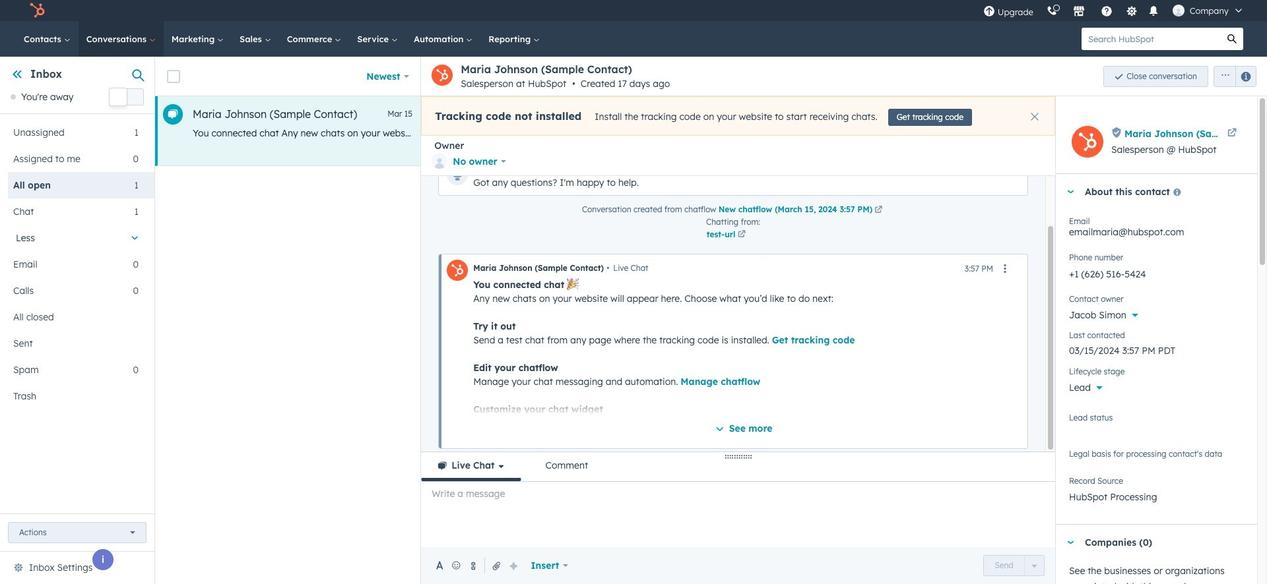 Task type: locate. For each thing, give the bounding box(es) containing it.
menu
[[977, 0, 1251, 21]]

None text field
[[1069, 261, 1244, 287]]

main content
[[155, 57, 1267, 585]]

marketplaces image
[[1073, 6, 1085, 18]]

alert
[[421, 96, 1055, 136]]

you're away image
[[11, 94, 16, 100]]

link opens in a new window image
[[875, 207, 883, 214], [738, 229, 746, 241], [738, 231, 746, 239]]

-- text field
[[1069, 339, 1244, 360]]

jacob simon image
[[1173, 5, 1184, 16]]

1 vertical spatial group
[[984, 556, 1045, 577]]

caret image
[[1067, 542, 1074, 545]]

caret image
[[1067, 190, 1074, 194]]

0 vertical spatial group
[[1208, 66, 1257, 87]]

0 horizontal spatial group
[[984, 556, 1045, 577]]

group
[[1208, 66, 1257, 87], [984, 556, 1045, 577]]



Task type: describe. For each thing, give the bounding box(es) containing it.
Search HubSpot search field
[[1082, 28, 1221, 50]]

live chat from maria johnson (sample contact) with context you connected chat
any new chats on your website will appear here. choose what you'd like to do next:

try it out 
send a test chat from any page where the tracking code is installed: https://app.hubs row
[[155, 96, 1058, 166]]

link opens in a new window image
[[875, 205, 883, 216]]

1 horizontal spatial group
[[1208, 66, 1257, 87]]

close image
[[1031, 113, 1039, 121]]



Task type: vqa. For each thing, say whether or not it's contained in the screenshot.
notifications Icon
no



